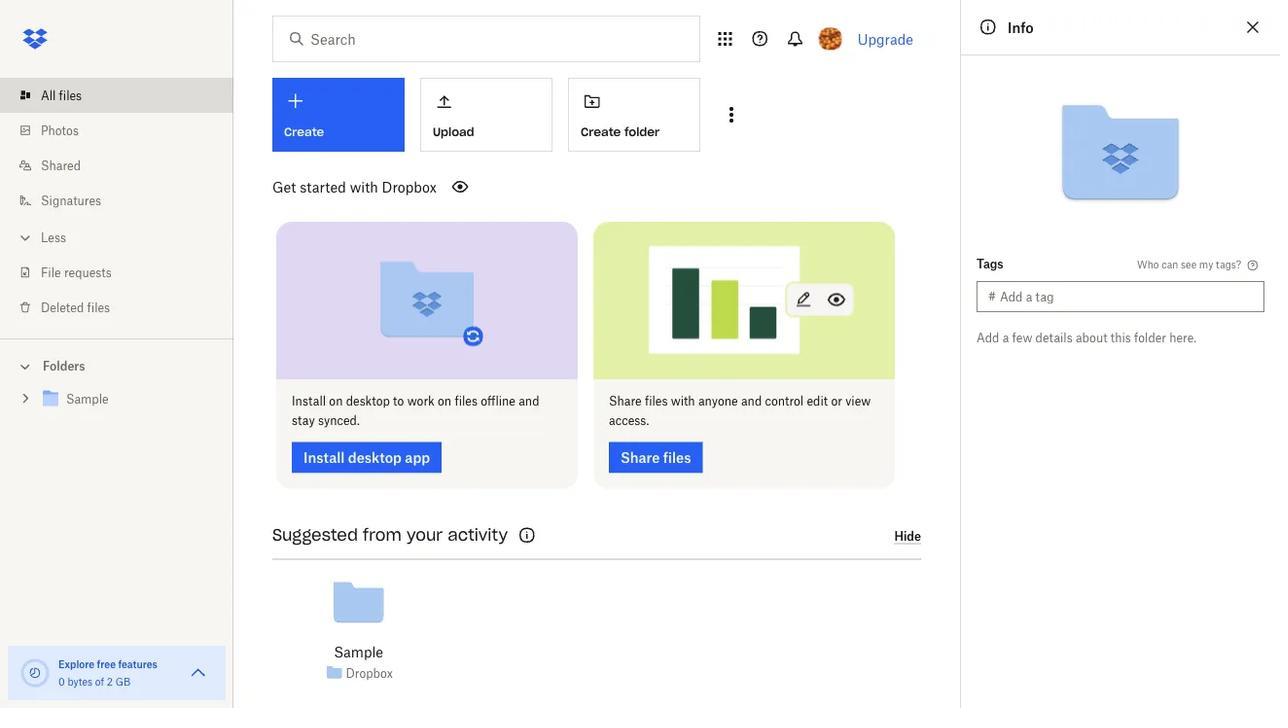 Task type: vqa. For each thing, say whether or not it's contained in the screenshot.
Upload dropdown button
yes



Task type: locate. For each thing, give the bounding box(es) containing it.
install inside install on desktop to work on files offline and stay synced.
[[292, 394, 326, 409]]

signatures
[[41, 193, 101, 208]]

hide
[[895, 529, 922, 544]]

1 horizontal spatial sample link
[[334, 642, 384, 663]]

1 and from the left
[[519, 394, 540, 409]]

0 vertical spatial install
[[292, 394, 326, 409]]

sample link
[[39, 387, 218, 413], [334, 642, 384, 663]]

install
[[292, 394, 326, 409], [304, 450, 345, 466]]

1 horizontal spatial on
[[438, 394, 452, 409]]

0 horizontal spatial and
[[519, 394, 540, 409]]

and left control
[[742, 394, 762, 409]]

photos link
[[16, 113, 234, 148]]

few
[[1013, 330, 1033, 345]]

files down share files with anyone and control edit or view access.
[[664, 450, 692, 466]]

signatures link
[[16, 183, 234, 218]]

who
[[1138, 259, 1160, 271]]

and right offline
[[519, 394, 540, 409]]

files for all files
[[59, 88, 82, 103]]

your
[[407, 526, 443, 546]]

files for deleted files
[[87, 300, 110, 315]]

see
[[1181, 259, 1197, 271]]

1 horizontal spatial and
[[742, 394, 762, 409]]

with right started
[[350, 179, 378, 195]]

0 horizontal spatial create
[[284, 125, 324, 140]]

work
[[407, 394, 435, 409]]

on up synced.
[[329, 394, 343, 409]]

0 vertical spatial with
[[350, 179, 378, 195]]

0 vertical spatial sample
[[66, 392, 109, 407]]

folder inside button
[[625, 124, 660, 139]]

sample link down folders button
[[39, 387, 218, 413]]

0 horizontal spatial on
[[329, 394, 343, 409]]

with left anyone
[[671, 394, 696, 409]]

create for create folder
[[581, 124, 621, 139]]

desktop inside install on desktop to work on files offline and stay synced.
[[346, 394, 390, 409]]

share
[[609, 394, 642, 409], [621, 450, 660, 466]]

about
[[1076, 330, 1108, 345]]

files inside button
[[664, 450, 692, 466]]

0 horizontal spatial with
[[350, 179, 378, 195]]

share up access.
[[609, 394, 642, 409]]

files up access.
[[645, 394, 668, 409]]

tags
[[977, 256, 1004, 271]]

with inside share files with anyone and control edit or view access.
[[671, 394, 696, 409]]

add
[[977, 330, 1000, 345]]

share inside share files with anyone and control edit or view access.
[[609, 394, 642, 409]]

on
[[329, 394, 343, 409], [438, 394, 452, 409]]

app
[[405, 450, 430, 466]]

create inside button
[[581, 124, 621, 139]]

install desktop app button
[[292, 442, 442, 474]]

files right the all
[[59, 88, 82, 103]]

get
[[273, 179, 296, 195]]

0 horizontal spatial folder
[[625, 124, 660, 139]]

to
[[393, 394, 404, 409]]

0 vertical spatial desktop
[[346, 394, 390, 409]]

deleted files link
[[16, 290, 234, 325]]

explore
[[58, 658, 95, 671]]

files for share files with anyone and control edit or view access.
[[645, 394, 668, 409]]

install down synced.
[[304, 450, 345, 466]]

features
[[118, 658, 158, 671]]

get started with dropbox
[[273, 179, 437, 195]]

of
[[95, 676, 104, 688]]

1 vertical spatial folder
[[1135, 330, 1167, 345]]

1 vertical spatial desktop
[[348, 450, 402, 466]]

file requests link
[[16, 255, 234, 290]]

0
[[58, 676, 65, 688]]

and
[[519, 394, 540, 409], [742, 394, 762, 409]]

1 vertical spatial share
[[621, 450, 660, 466]]

install up 'stay'
[[292, 394, 326, 409]]

on right work
[[438, 394, 452, 409]]

2 on from the left
[[438, 394, 452, 409]]

sample link up dropbox link
[[334, 642, 384, 663]]

files inside list item
[[59, 88, 82, 103]]

edit
[[807, 394, 828, 409]]

suggested from your activity
[[273, 526, 508, 546]]

files inside install on desktop to work on files offline and stay synced.
[[455, 394, 478, 409]]

activity
[[448, 526, 508, 546]]

who can see my tags? image
[[1246, 258, 1261, 273]]

2 and from the left
[[742, 394, 762, 409]]

files right deleted
[[87, 300, 110, 315]]

sample down folders
[[66, 392, 109, 407]]

sample
[[66, 392, 109, 407], [334, 644, 384, 661]]

desktop
[[346, 394, 390, 409], [348, 450, 402, 466]]

hide button
[[895, 529, 922, 545]]

share down access.
[[621, 450, 660, 466]]

dropbox
[[382, 179, 437, 195], [346, 666, 393, 681]]

folder
[[625, 124, 660, 139], [1135, 330, 1167, 345]]

share for share files with anyone and control edit or view access.
[[609, 394, 642, 409]]

shared link
[[16, 148, 234, 183]]

share files
[[621, 450, 692, 466]]

0 vertical spatial sample link
[[39, 387, 218, 413]]

create inside 'popup button'
[[284, 125, 324, 140]]

install for install desktop app
[[304, 450, 345, 466]]

files
[[59, 88, 82, 103], [87, 300, 110, 315], [455, 394, 478, 409], [645, 394, 668, 409], [664, 450, 692, 466]]

view
[[846, 394, 871, 409]]

1 horizontal spatial create
[[581, 124, 621, 139]]

1 vertical spatial with
[[671, 394, 696, 409]]

with
[[350, 179, 378, 195], [671, 394, 696, 409]]

1 horizontal spatial with
[[671, 394, 696, 409]]

deleted files
[[41, 300, 110, 315]]

offline
[[481, 394, 516, 409]]

desktop left to
[[346, 394, 390, 409]]

list
[[0, 66, 234, 339]]

file requests
[[41, 265, 112, 280]]

1 vertical spatial install
[[304, 450, 345, 466]]

files inside share files with anyone and control edit or view access.
[[645, 394, 668, 409]]

this
[[1111, 330, 1132, 345]]

sample up dropbox link
[[334, 644, 384, 661]]

1 vertical spatial sample
[[334, 644, 384, 661]]

install desktop app
[[304, 450, 430, 466]]

install inside button
[[304, 450, 345, 466]]

1 horizontal spatial sample
[[334, 644, 384, 661]]

and inside install on desktop to work on files offline and stay synced.
[[519, 394, 540, 409]]

files left offline
[[455, 394, 478, 409]]

share for share files
[[621, 450, 660, 466]]

desktop left app
[[348, 450, 402, 466]]

requests
[[64, 265, 112, 280]]

0 vertical spatial folder
[[625, 124, 660, 139]]

share files button
[[609, 442, 703, 474]]

create folder button
[[568, 78, 701, 152]]

0 vertical spatial share
[[609, 394, 642, 409]]

share inside button
[[621, 450, 660, 466]]

create
[[581, 124, 621, 139], [284, 125, 324, 140]]

dropbox image
[[16, 19, 55, 58]]

1 on from the left
[[329, 394, 343, 409]]



Task type: describe. For each thing, give the bounding box(es) containing it.
upgrade link
[[858, 31, 914, 47]]

all files list item
[[0, 78, 234, 113]]

with for started
[[350, 179, 378, 195]]

stay
[[292, 414, 315, 428]]

upload button
[[420, 78, 553, 152]]

explore free features 0 bytes of 2 gb
[[58, 658, 158, 688]]

and inside share files with anyone and control edit or view access.
[[742, 394, 762, 409]]

create for create
[[284, 125, 324, 140]]

started
[[300, 179, 346, 195]]

account menu image
[[819, 27, 842, 51]]

create folder
[[581, 124, 660, 139]]

1 vertical spatial sample link
[[334, 642, 384, 663]]

less image
[[16, 228, 35, 248]]

close right sidebar image
[[1242, 16, 1265, 39]]

photos
[[41, 123, 79, 138]]

deleted
[[41, 300, 84, 315]]

folders button
[[0, 351, 234, 380]]

0 horizontal spatial sample link
[[39, 387, 218, 413]]

dropbox link
[[346, 664, 393, 683]]

info
[[1008, 19, 1034, 36]]

add a few details about this folder here.
[[977, 330, 1197, 345]]

gb
[[115, 676, 131, 688]]

free
[[97, 658, 116, 671]]

1 vertical spatial dropbox
[[346, 666, 393, 681]]

quota usage element
[[19, 658, 51, 689]]

or
[[832, 394, 843, 409]]

folders
[[43, 359, 85, 374]]

bytes
[[68, 676, 93, 688]]

can
[[1162, 259, 1179, 271]]

#
[[989, 290, 997, 304]]

tags?
[[1217, 259, 1242, 271]]

my
[[1200, 259, 1214, 271]]

all files link
[[16, 78, 234, 113]]

0 vertical spatial dropbox
[[382, 179, 437, 195]]

files for share files
[[664, 450, 692, 466]]

access.
[[609, 414, 649, 428]]

with for files
[[671, 394, 696, 409]]

Add a tag text field
[[1000, 286, 1254, 308]]

0 horizontal spatial sample
[[66, 392, 109, 407]]

create button
[[273, 78, 405, 152]]

install for install on desktop to work on files offline and stay synced.
[[292, 394, 326, 409]]

synced.
[[318, 414, 360, 428]]

details
[[1036, 330, 1073, 345]]

here.
[[1170, 330, 1197, 345]]

shared
[[41, 158, 81, 173]]

desktop inside button
[[348, 450, 402, 466]]

Search in folder "Dropbox" text field
[[310, 28, 660, 50]]

from
[[363, 526, 402, 546]]

less
[[41, 230, 66, 245]]

who can see my tags?
[[1138, 259, 1242, 271]]

1 horizontal spatial folder
[[1135, 330, 1167, 345]]

install on desktop to work on files offline and stay synced.
[[292, 394, 540, 428]]

list containing all files
[[0, 66, 234, 339]]

upgrade
[[858, 31, 914, 47]]

2
[[107, 676, 113, 688]]

anyone
[[699, 394, 738, 409]]

file
[[41, 265, 61, 280]]

control
[[765, 394, 804, 409]]

all files
[[41, 88, 82, 103]]

upload
[[433, 124, 475, 139]]

suggested
[[273, 526, 358, 546]]

all
[[41, 88, 56, 103]]

a
[[1003, 330, 1010, 345]]

share files with anyone and control edit or view access.
[[609, 394, 871, 428]]



